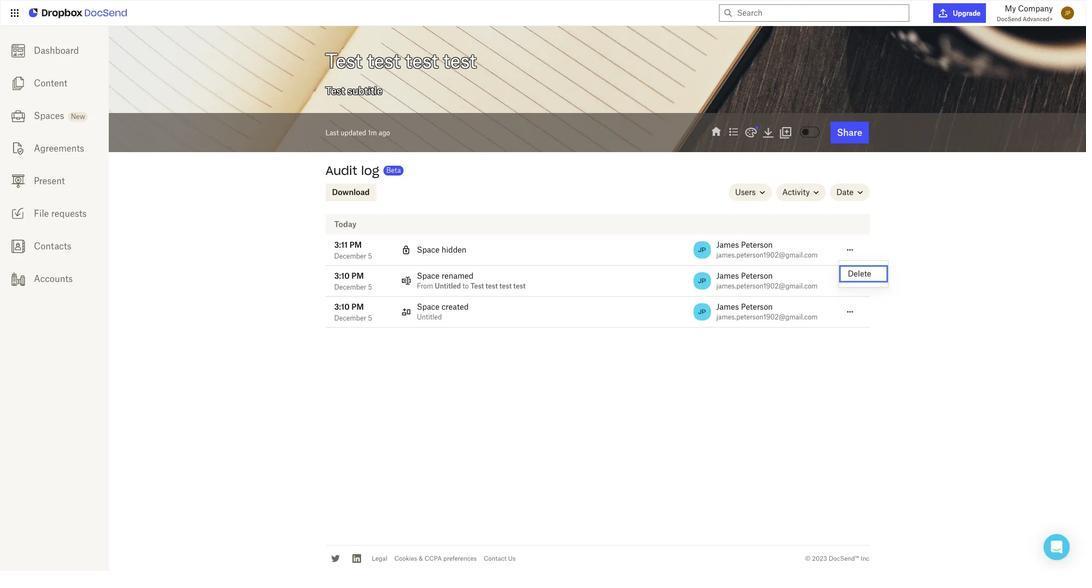Task type: describe. For each thing, give the bounding box(es) containing it.
james peterson james.peterson1902@gmail.com for renamed
[[717, 271, 818, 291]]

new
[[71, 113, 85, 121]]

2023
[[812, 555, 827, 563]]

3:11 pm december 5
[[334, 240, 372, 261]]

space for space hidden
[[417, 245, 440, 255]]

audit log image
[[727, 126, 741, 139]]

file requests link
[[0, 197, 109, 230]]

company
[[1018, 4, 1053, 13]]

©
[[805, 555, 811, 563]]

contact
[[484, 555, 507, 563]]

my company docsend advanced+
[[997, 4, 1053, 22]]

sidebar dashboard image
[[11, 44, 25, 58]]

renamed
[[442, 271, 474, 281]]

sidebar contacts image
[[11, 240, 25, 253]]

last updated 1m ago
[[326, 129, 390, 137]]

5 inside the 3:11 pm december 5
[[368, 252, 372, 261]]

james peterson james.peterson1902@gmail.com for created
[[717, 302, 818, 322]]

contact us link
[[484, 555, 516, 563]]

space hidden
[[417, 245, 467, 255]]

last
[[326, 129, 339, 137]]

3:10 pm december 5 for space created
[[334, 302, 372, 323]]

agreements link
[[0, 132, 109, 165]]

receive image
[[11, 207, 25, 221]]

log
[[361, 163, 379, 178]]

1 peterson from the top
[[741, 240, 773, 250]]

cookies
[[395, 555, 417, 563]]

contacts link
[[0, 230, 109, 263]]

download
[[332, 188, 370, 197]]

sidebar spaces image
[[11, 109, 25, 123]]

sidebar documents image
[[11, 77, 25, 90]]

james for space renamed
[[717, 271, 739, 281]]

1m
[[368, 129, 377, 137]]

us
[[508, 555, 516, 563]]

1 james.peterson1902@gmail.com from the top
[[717, 251, 818, 259]]

advanced+
[[1023, 16, 1053, 22]]

from
[[417, 282, 433, 291]]

my
[[1005, 4, 1016, 13]]

pm inside the 3:11 pm december 5
[[350, 240, 362, 250]]

sidebar accounts image
[[11, 272, 25, 286]]

december for space renamed
[[334, 283, 366, 292]]

file requests
[[34, 208, 87, 219]]

docsend
[[997, 16, 1022, 22]]

present link
[[0, 165, 109, 197]]

download button
[[326, 184, 376, 201]]

inc
[[861, 555, 870, 563]]

space renamed from untitled to test test test test
[[417, 271, 526, 291]]

requests
[[51, 208, 87, 219]]

1 james peterson james.peterson1902@gmail.com from the top
[[717, 240, 818, 259]]

docsend™
[[829, 555, 859, 563]]

&
[[419, 555, 423, 563]]

home image
[[710, 126, 723, 139]]

dashboard
[[34, 45, 79, 56]]

3:11
[[334, 240, 348, 250]]

file
[[34, 208, 49, 219]]

5 for space created
[[368, 314, 372, 323]]

untitled inside space created untitled
[[417, 313, 442, 322]]

pm for space created
[[352, 302, 364, 312]]

beta
[[386, 166, 401, 175]]

contact us
[[484, 555, 516, 563]]

audit log
[[326, 163, 379, 178]]

share button
[[831, 122, 869, 144]]



Task type: vqa. For each thing, say whether or not it's contained in the screenshot.
sidebar present image in the left top of the page
yes



Task type: locate. For each thing, give the bounding box(es) containing it.
james.peterson1902@gmail.com for created
[[717, 313, 818, 322]]

3 james from the top
[[717, 302, 739, 312]]

space created untitled
[[417, 302, 469, 322]]

3 james peterson james.peterson1902@gmail.com from the top
[[717, 302, 818, 322]]

james.peterson1902@gmail.com for renamed
[[717, 282, 818, 291]]

contacts
[[34, 241, 71, 252]]

audit
[[326, 163, 357, 178]]

untitled
[[435, 282, 461, 291], [417, 313, 442, 322]]

upgrade
[[953, 9, 981, 17]]

2 3:10 pm december 5 from the top
[[334, 302, 372, 323]]

spaces new
[[34, 110, 85, 121]]

3:10 pm december 5
[[334, 271, 372, 292], [334, 302, 372, 323]]

upgrade button
[[934, 3, 986, 23]]

today
[[334, 220, 357, 229]]

space inside "space renamed from untitled to test test test test"
[[417, 271, 440, 281]]

1 vertical spatial 5
[[368, 283, 372, 292]]

legal link
[[372, 555, 387, 563]]

2 vertical spatial pm
[[352, 302, 364, 312]]

1 test from the left
[[486, 282, 498, 291]]

0 vertical spatial james
[[717, 240, 739, 250]]

content
[[34, 78, 67, 89]]

0 vertical spatial peterson
[[741, 240, 773, 250]]

ccpa
[[425, 555, 442, 563]]

1 james from the top
[[717, 240, 739, 250]]

3:10 for space created
[[334, 302, 350, 312]]

spaces
[[34, 110, 64, 121]]

1 vertical spatial 3:10
[[334, 302, 350, 312]]

0 vertical spatial james peterson james.peterson1902@gmail.com
[[717, 240, 818, 259]]

untitled down renamed
[[435, 282, 461, 291]]

cookies & ccpa preferences
[[395, 555, 477, 563]]

accounts
[[34, 274, 73, 285]]

content link
[[0, 67, 109, 100]]

5
[[368, 252, 372, 261], [368, 283, 372, 292], [368, 314, 372, 323]]

test
[[486, 282, 498, 291], [500, 282, 512, 291], [513, 282, 526, 291]]

cookies & ccpa preferences link
[[395, 555, 477, 563]]

1 vertical spatial james
[[717, 271, 739, 281]]

3 test from the left
[[513, 282, 526, 291]]

1 vertical spatial peterson
[[741, 271, 773, 281]]

legal
[[372, 555, 387, 563]]

5 for space renamed
[[368, 283, 372, 292]]

dashboard link
[[0, 34, 109, 67]]

1 vertical spatial 3:10 pm december 5
[[334, 302, 372, 323]]

0 vertical spatial december
[[334, 252, 366, 261]]

space
[[417, 245, 440, 255], [417, 271, 440, 281], [417, 302, 440, 312]]

peterson for created
[[741, 302, 773, 312]]

sidebar ndas image
[[11, 142, 25, 155]]

1 vertical spatial pm
[[352, 271, 364, 281]]

2 horizontal spatial test
[[513, 282, 526, 291]]

space left hidden
[[417, 245, 440, 255]]

1 vertical spatial james peterson james.peterson1902@gmail.com
[[717, 271, 818, 291]]

2 vertical spatial peterson
[[741, 302, 773, 312]]

1 3:10 from the top
[[334, 271, 350, 281]]

created
[[442, 302, 469, 312]]

0 vertical spatial james.peterson1902@gmail.com
[[717, 251, 818, 259]]

2 5 from the top
[[368, 283, 372, 292]]

2 space from the top
[[417, 271, 440, 281]]

pm
[[350, 240, 362, 250], [352, 271, 364, 281], [352, 302, 364, 312]]

2 vertical spatial james.peterson1902@gmail.com
[[717, 313, 818, 322]]

0 vertical spatial 5
[[368, 252, 372, 261]]

2 vertical spatial james
[[717, 302, 739, 312]]

0 vertical spatial 3:10 pm december 5
[[334, 271, 372, 292]]

1 vertical spatial james.peterson1902@gmail.com
[[717, 282, 818, 291]]

peterson for renamed
[[741, 271, 773, 281]]

2 test from the left
[[500, 282, 512, 291]]

2 peterson from the top
[[741, 271, 773, 281]]

james peterson james.peterson1902@gmail.com
[[717, 240, 818, 259], [717, 271, 818, 291], [717, 302, 818, 322]]

preferences
[[444, 555, 477, 563]]

2 december from the top
[[334, 283, 366, 292]]

1 5 from the top
[[368, 252, 372, 261]]

share
[[837, 127, 863, 138]]

to
[[463, 282, 469, 291]]

ago
[[379, 129, 390, 137]]

3 peterson from the top
[[741, 302, 773, 312]]

0 vertical spatial untitled
[[435, 282, 461, 291]]

2 james from the top
[[717, 271, 739, 281]]

2 james.peterson1902@gmail.com from the top
[[717, 282, 818, 291]]

december inside the 3:11 pm december 5
[[334, 252, 366, 261]]

1 vertical spatial december
[[334, 283, 366, 292]]

1 horizontal spatial test
[[500, 282, 512, 291]]

1 vertical spatial untitled
[[417, 313, 442, 322]]

2 james peterson james.peterson1902@gmail.com from the top
[[717, 271, 818, 291]]

1 december from the top
[[334, 252, 366, 261]]

james.peterson1902@gmail.com
[[717, 251, 818, 259], [717, 282, 818, 291], [717, 313, 818, 322]]

3:10
[[334, 271, 350, 281], [334, 302, 350, 312]]

space for space renamed from untitled to test test test test
[[417, 271, 440, 281]]

sidebar present image
[[11, 175, 25, 188]]

hidden
[[442, 245, 467, 255]]

space down from
[[417, 302, 440, 312]]

© 2023 docsend™ inc
[[805, 555, 870, 563]]

3:10 for space renamed
[[334, 271, 350, 281]]

2 vertical spatial december
[[334, 314, 366, 323]]

0 horizontal spatial test
[[486, 282, 498, 291]]

2 vertical spatial 5
[[368, 314, 372, 323]]

december for space created
[[334, 314, 366, 323]]

delete
[[848, 269, 872, 279]]

test
[[471, 282, 484, 291]]

space for space created untitled
[[417, 302, 440, 312]]

2 3:10 from the top
[[334, 302, 350, 312]]

1 vertical spatial space
[[417, 271, 440, 281]]

3:10 pm december 5 for space renamed
[[334, 271, 372, 292]]

2 vertical spatial james peterson james.peterson1902@gmail.com
[[717, 302, 818, 322]]

0 vertical spatial pm
[[350, 240, 362, 250]]

agreements
[[34, 143, 84, 154]]

space up from
[[417, 271, 440, 281]]

2 vertical spatial space
[[417, 302, 440, 312]]

3 space from the top
[[417, 302, 440, 312]]

present
[[34, 176, 65, 187]]

more image
[[846, 246, 854, 255]]

updated
[[341, 129, 366, 137]]

1 space from the top
[[417, 245, 440, 255]]

0 vertical spatial 3:10
[[334, 271, 350, 281]]

upgrade image
[[939, 9, 948, 17]]

peterson
[[741, 240, 773, 250], [741, 271, 773, 281], [741, 302, 773, 312]]

untitled down created
[[417, 313, 442, 322]]

space inside space created untitled
[[417, 302, 440, 312]]

0 vertical spatial space
[[417, 245, 440, 255]]

3 december from the top
[[334, 314, 366, 323]]

untitled inside "space renamed from untitled to test test test test"
[[435, 282, 461, 291]]

accounts link
[[0, 263, 109, 295]]

3 james.peterson1902@gmail.com from the top
[[717, 313, 818, 322]]

pm for space renamed
[[352, 271, 364, 281]]

1 3:10 pm december 5 from the top
[[334, 271, 372, 292]]

december
[[334, 252, 366, 261], [334, 283, 366, 292], [334, 314, 366, 323]]

3 5 from the top
[[368, 314, 372, 323]]

james
[[717, 240, 739, 250], [717, 271, 739, 281], [717, 302, 739, 312]]

james for space created
[[717, 302, 739, 312]]



